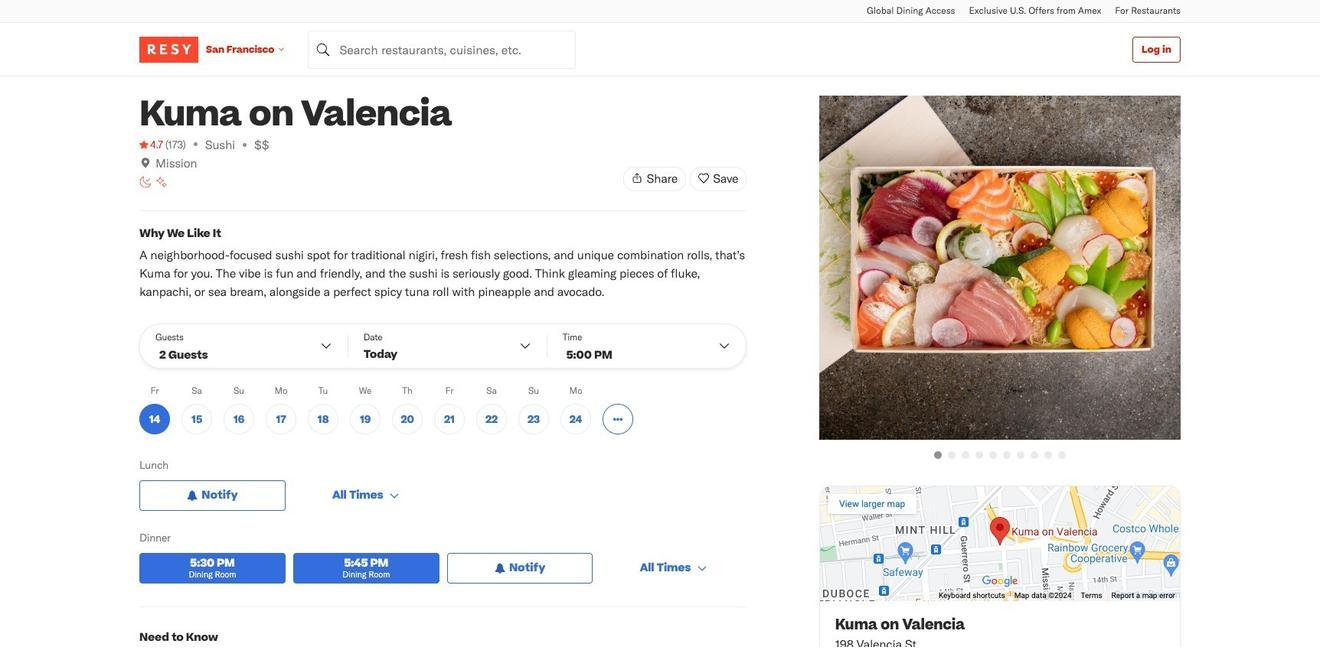 Task type: describe. For each thing, give the bounding box(es) containing it.
Search restaurants, cuisines, etc. text field
[[308, 30, 576, 69]]



Task type: locate. For each thing, give the bounding box(es) containing it.
None field
[[308, 30, 576, 69]]

4.7 out of 5 stars image
[[139, 137, 163, 152]]



Task type: vqa. For each thing, say whether or not it's contained in the screenshot.
4.7 out of 5 stars "image"
yes



